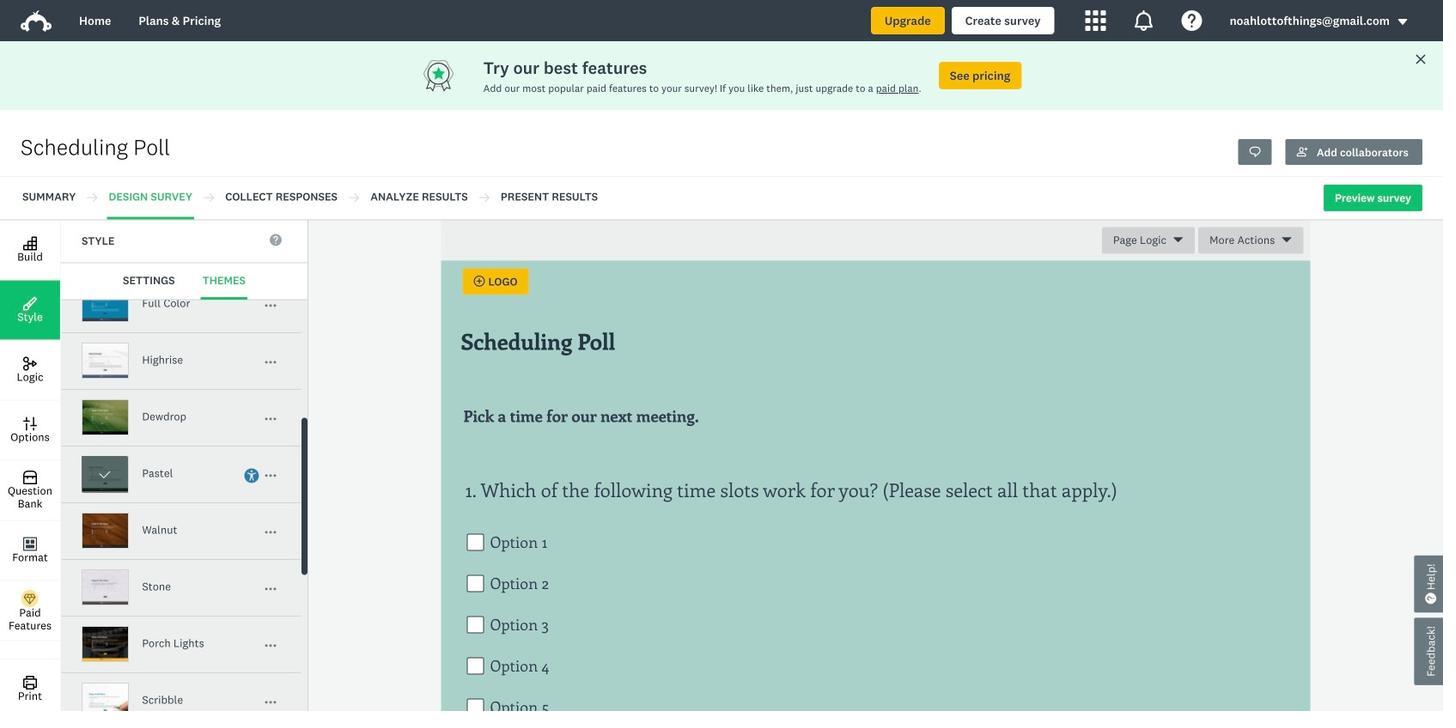 Task type: describe. For each thing, give the bounding box(es) containing it.
surveymonkey logo image
[[21, 10, 52, 32]]

2 products icon image from the left
[[1134, 10, 1155, 31]]

rewards image
[[422, 58, 484, 93]]



Task type: locate. For each thing, give the bounding box(es) containing it.
1 horizontal spatial products icon image
[[1134, 10, 1155, 31]]

products icon image
[[1086, 10, 1106, 31], [1134, 10, 1155, 31]]

help icon image
[[1182, 10, 1203, 31]]

0 horizontal spatial products icon image
[[1086, 10, 1106, 31]]

dropdown arrow image
[[1397, 16, 1409, 28]]

1 products icon image from the left
[[1086, 10, 1106, 31]]



